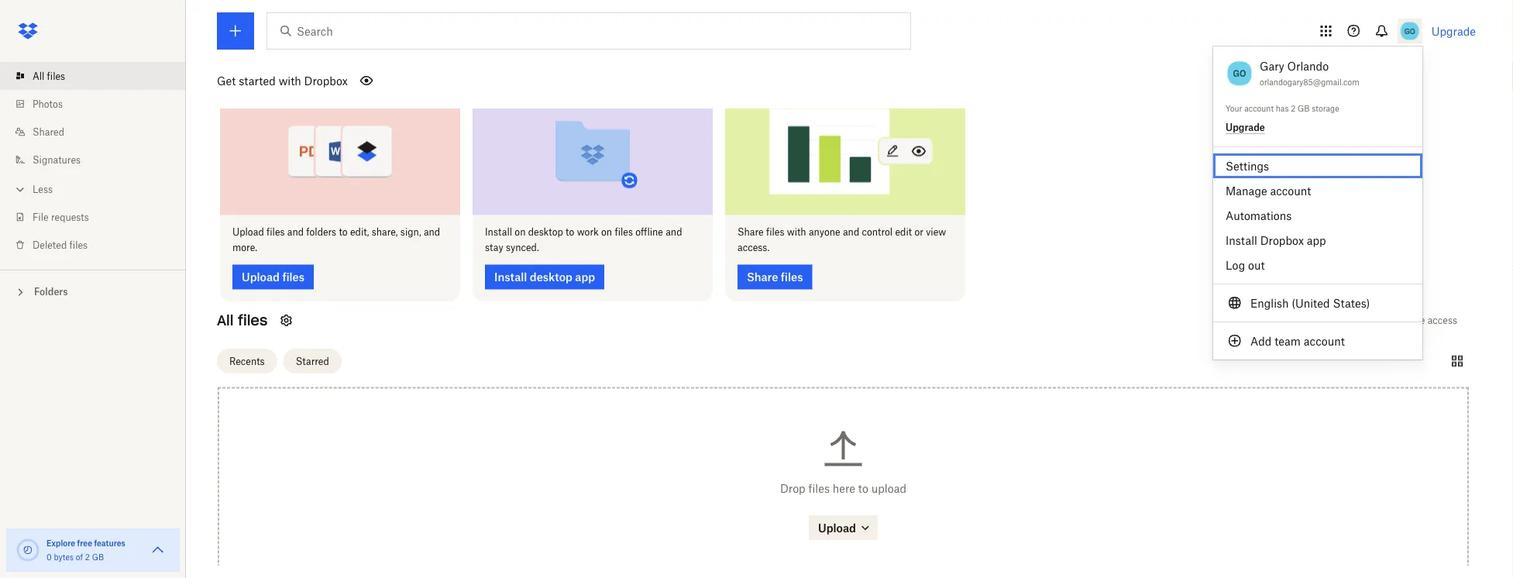 Task type: vqa. For each thing, say whether or not it's contained in the screenshot.
Create folder within the DIALOG
no



Task type: describe. For each thing, give the bounding box(es) containing it.
folders
[[306, 227, 336, 238]]

log out link
[[1213, 253, 1423, 277]]

signatures link
[[12, 146, 186, 174]]

stay
[[485, 242, 503, 254]]

started
[[239, 74, 276, 87]]

recents button
[[217, 349, 277, 374]]

upload
[[871, 482, 907, 495]]

english (united states)
[[1251, 296, 1370, 310]]

here
[[833, 482, 855, 495]]

signatures
[[33, 154, 81, 165]]

automations
[[1226, 209, 1292, 222]]

have
[[1405, 315, 1425, 327]]

1 vertical spatial all
[[217, 312, 234, 330]]

deleted files link
[[12, 231, 186, 259]]

with for files
[[787, 227, 806, 238]]

choose a language: image
[[1226, 294, 1244, 312]]

files up recents button
[[238, 312, 268, 330]]

settings link
[[1213, 153, 1423, 178]]

control
[[862, 227, 893, 238]]

all files list item
[[0, 62, 186, 90]]

anyone
[[809, 227, 840, 238]]

get
[[217, 74, 236, 87]]

1 on from the left
[[515, 227, 526, 238]]

manage account link
[[1213, 178, 1423, 203]]

less image
[[12, 182, 28, 197]]

account menu image
[[1398, 19, 1422, 43]]

shared
[[33, 126, 64, 138]]

upgrade button
[[1226, 122, 1265, 134]]

install for install on desktop to work on files offline and stay synced.
[[485, 227, 512, 238]]

you
[[1386, 315, 1402, 327]]

settings
[[1226, 159, 1269, 172]]

explore free features 0 bytes of 2 gb
[[46, 538, 125, 562]]

of
[[76, 552, 83, 562]]

synced.
[[506, 242, 539, 254]]

deleted files
[[33, 239, 88, 251]]

file
[[33, 211, 49, 223]]

2 inside explore free features 0 bytes of 2 gb
[[85, 552, 90, 562]]

dropbox image
[[12, 15, 43, 46]]

photos
[[33, 98, 63, 110]]

add team account
[[1251, 334, 1345, 348]]

your
[[1226, 103, 1242, 113]]

has
[[1276, 103, 1289, 113]]

go
[[1233, 67, 1246, 79]]

desktop
[[528, 227, 563, 238]]

all files inside all files link
[[33, 70, 65, 82]]

file requests link
[[12, 203, 186, 231]]

1 and from the left
[[287, 227, 304, 238]]

install dropbox app
[[1226, 234, 1326, 247]]

upload files and folders to edit, share, sign, and more.
[[232, 227, 440, 254]]

manage account
[[1226, 184, 1311, 197]]

2 vertical spatial account
[[1304, 334, 1345, 348]]

storage
[[1312, 103, 1339, 113]]

share
[[738, 227, 764, 238]]

or
[[915, 227, 924, 238]]

orlandogary85@gmail.com
[[1260, 77, 1359, 87]]

only you have access
[[1363, 315, 1457, 327]]

states)
[[1333, 296, 1370, 310]]

access
[[1428, 315, 1457, 327]]

files inside 'link'
[[69, 239, 88, 251]]

view
[[926, 227, 946, 238]]

install on desktop to work on files offline and stay synced.
[[485, 227, 682, 254]]

edit,
[[350, 227, 369, 238]]

requests
[[51, 211, 89, 223]]

free
[[77, 538, 92, 548]]

and inside share files with anyone and control edit or view access.
[[843, 227, 859, 238]]



Task type: locate. For each thing, give the bounding box(es) containing it.
all files link
[[12, 62, 186, 90]]

log out
[[1226, 258, 1265, 272]]

explore
[[46, 538, 75, 548]]

orlando
[[1287, 59, 1329, 72]]

1 horizontal spatial gb
[[1298, 103, 1310, 113]]

to for install on desktop to work on files offline and stay synced.
[[566, 227, 574, 238]]

all
[[33, 70, 44, 82], [217, 312, 234, 330]]

0 vertical spatial with
[[279, 74, 301, 87]]

recents
[[229, 356, 265, 367]]

1 horizontal spatial install
[[1226, 234, 1257, 247]]

install inside install on desktop to work on files offline and stay synced.
[[485, 227, 512, 238]]

and right sign,
[[424, 227, 440, 238]]

1 vertical spatial account
[[1270, 184, 1311, 197]]

go button
[[1226, 57, 1254, 89]]

0 horizontal spatial install
[[485, 227, 512, 238]]

to
[[339, 227, 348, 238], [566, 227, 574, 238], [858, 482, 869, 495]]

deleted
[[33, 239, 67, 251]]

files left here
[[809, 482, 830, 495]]

manage
[[1226, 184, 1267, 197]]

photos link
[[12, 90, 186, 118]]

dropbox right started
[[304, 74, 348, 87]]

1 vertical spatial all files
[[217, 312, 268, 330]]

to right here
[[858, 482, 869, 495]]

gary orlando orlandogary85@gmail.com
[[1260, 59, 1359, 87]]

files up photos
[[47, 70, 65, 82]]

starred button
[[283, 349, 342, 374]]

files left offline
[[615, 227, 633, 238]]

only
[[1363, 315, 1384, 327]]

3 and from the left
[[666, 227, 682, 238]]

english
[[1251, 296, 1289, 310]]

0 horizontal spatial on
[[515, 227, 526, 238]]

gb down features
[[92, 552, 104, 562]]

account for manage
[[1270, 184, 1311, 197]]

1 horizontal spatial all
[[217, 312, 234, 330]]

install for install dropbox app
[[1226, 234, 1257, 247]]

account left the has
[[1245, 103, 1274, 113]]

work
[[577, 227, 599, 238]]

with for started
[[279, 74, 301, 87]]

upgrade
[[1432, 24, 1476, 38], [1226, 122, 1265, 133]]

account for your
[[1245, 103, 1274, 113]]

starred
[[296, 356, 329, 367]]

and left folders
[[287, 227, 304, 238]]

0 horizontal spatial with
[[279, 74, 301, 87]]

and left control
[[843, 227, 859, 238]]

files inside share files with anyone and control edit or view access.
[[766, 227, 784, 238]]

0 horizontal spatial all
[[33, 70, 44, 82]]

with
[[279, 74, 301, 87], [787, 227, 806, 238]]

upgrade down your
[[1226, 122, 1265, 133]]

files inside list item
[[47, 70, 65, 82]]

offline
[[636, 227, 663, 238]]

less
[[33, 183, 53, 195]]

out
[[1248, 258, 1265, 272]]

2 on from the left
[[601, 227, 612, 238]]

0 vertical spatial upgrade
[[1432, 24, 1476, 38]]

all files up the "recents"
[[217, 312, 268, 330]]

1 horizontal spatial 2
[[1291, 103, 1296, 113]]

0 horizontal spatial to
[[339, 227, 348, 238]]

with left anyone
[[787, 227, 806, 238]]

gary
[[1260, 59, 1284, 72]]

and inside install on desktop to work on files offline and stay synced.
[[666, 227, 682, 238]]

list
[[0, 53, 186, 270]]

bytes
[[54, 552, 74, 562]]

0 horizontal spatial upgrade
[[1226, 122, 1265, 133]]

2 and from the left
[[424, 227, 440, 238]]

0 vertical spatial dropbox
[[304, 74, 348, 87]]

list containing all files
[[0, 53, 186, 270]]

0 horizontal spatial 2
[[85, 552, 90, 562]]

log
[[1226, 258, 1245, 272]]

0 vertical spatial 2
[[1291, 103, 1296, 113]]

(united
[[1292, 296, 1330, 310]]

account up automations link
[[1270, 184, 1311, 197]]

install up log out
[[1226, 234, 1257, 247]]

drop
[[780, 482, 806, 495]]

quota usage element
[[15, 538, 40, 563]]

1 horizontal spatial on
[[601, 227, 612, 238]]

to left work on the left of page
[[566, 227, 574, 238]]

all up the "recents"
[[217, 312, 234, 330]]

app
[[1307, 234, 1326, 247]]

all files
[[33, 70, 65, 82], [217, 312, 268, 330]]

and
[[287, 227, 304, 238], [424, 227, 440, 238], [666, 227, 682, 238], [843, 227, 859, 238]]

files right deleted
[[69, 239, 88, 251]]

folders button
[[0, 280, 186, 303]]

share,
[[372, 227, 398, 238]]

gb right the has
[[1298, 103, 1310, 113]]

upgrade right account menu image
[[1432, 24, 1476, 38]]

1 vertical spatial gb
[[92, 552, 104, 562]]

file requests
[[33, 211, 89, 223]]

on right work on the left of page
[[601, 227, 612, 238]]

2
[[1291, 103, 1296, 113], [85, 552, 90, 562]]

all inside list item
[[33, 70, 44, 82]]

1 vertical spatial 2
[[85, 552, 90, 562]]

shared link
[[12, 118, 186, 146]]

0
[[46, 552, 52, 562]]

share files with anyone and control edit or view access.
[[738, 227, 946, 254]]

0 horizontal spatial gb
[[92, 552, 104, 562]]

0 vertical spatial all files
[[33, 70, 65, 82]]

1 horizontal spatial dropbox
[[1260, 234, 1304, 247]]

automations link
[[1213, 203, 1423, 228]]

add
[[1251, 334, 1272, 348]]

and right offline
[[666, 227, 682, 238]]

1 horizontal spatial with
[[787, 227, 806, 238]]

1 horizontal spatial to
[[566, 227, 574, 238]]

upgrade link
[[1432, 24, 1476, 38]]

files right upload
[[267, 227, 285, 238]]

upload
[[232, 227, 264, 238]]

4 and from the left
[[843, 227, 859, 238]]

team
[[1275, 334, 1301, 348]]

more.
[[232, 242, 257, 254]]

dropbox down automations
[[1260, 234, 1304, 247]]

1 vertical spatial upgrade
[[1226, 122, 1265, 133]]

your account has 2 gb storage
[[1226, 103, 1339, 113]]

get started with dropbox
[[217, 74, 348, 87]]

all up photos
[[33, 70, 44, 82]]

0 vertical spatial account
[[1245, 103, 1274, 113]]

english (united states) menu item
[[1213, 291, 1423, 315]]

with inside share files with anyone and control edit or view access.
[[787, 227, 806, 238]]

sign,
[[400, 227, 421, 238]]

on up synced.
[[515, 227, 526, 238]]

gb inside explore free features 0 bytes of 2 gb
[[92, 552, 104, 562]]

0 horizontal spatial all files
[[33, 70, 65, 82]]

1 vertical spatial dropbox
[[1260, 234, 1304, 247]]

add team account link
[[1213, 329, 1423, 353]]

2 right of
[[85, 552, 90, 562]]

1 vertical spatial with
[[787, 227, 806, 238]]

all files up photos
[[33, 70, 65, 82]]

to inside install on desktop to work on files offline and stay synced.
[[566, 227, 574, 238]]

2 right the has
[[1291, 103, 1296, 113]]

features
[[94, 538, 125, 548]]

account right team
[[1304, 334, 1345, 348]]

drop files here to upload
[[780, 482, 907, 495]]

to for drop files here to upload
[[858, 482, 869, 495]]

0 vertical spatial gb
[[1298, 103, 1310, 113]]

files
[[47, 70, 65, 82], [267, 227, 285, 238], [615, 227, 633, 238], [766, 227, 784, 238], [69, 239, 88, 251], [238, 312, 268, 330], [809, 482, 830, 495]]

edit
[[895, 227, 912, 238]]

gb
[[1298, 103, 1310, 113], [92, 552, 104, 562]]

dropbox
[[304, 74, 348, 87], [1260, 234, 1304, 247]]

2 horizontal spatial to
[[858, 482, 869, 495]]

with right started
[[279, 74, 301, 87]]

files inside install on desktop to work on files offline and stay synced.
[[615, 227, 633, 238]]

install up the stay
[[485, 227, 512, 238]]

1 horizontal spatial upgrade
[[1432, 24, 1476, 38]]

1 horizontal spatial all files
[[217, 312, 268, 330]]

on
[[515, 227, 526, 238], [601, 227, 612, 238]]

files inside upload files and folders to edit, share, sign, and more.
[[267, 227, 285, 238]]

folders
[[34, 286, 68, 298]]

to inside upload files and folders to edit, share, sign, and more.
[[339, 227, 348, 238]]

access.
[[738, 242, 770, 254]]

0 vertical spatial all
[[33, 70, 44, 82]]

0 horizontal spatial dropbox
[[304, 74, 348, 87]]

to left edit,
[[339, 227, 348, 238]]

files right share
[[766, 227, 784, 238]]



